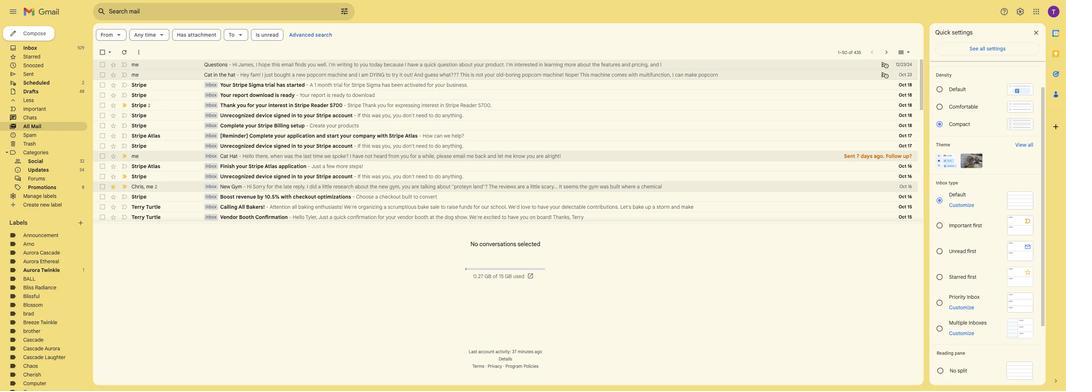 Task type: locate. For each thing, give the bounding box(es) containing it.
signed for oct 16
[[274, 173, 290, 180]]

1 vertical spatial unrecognized
[[220, 143, 255, 149]]

seems
[[563, 184, 578, 190]]

inbox inside inbox boost revenue by 10.5% with checkout optimizations - choose a checkout built to convert ﻿ ﻿ ﻿ ﻿ ﻿ ﻿ ﻿ ﻿ ﻿ ﻿ ﻿ ﻿ ﻿ ﻿ ﻿ ﻿ ﻿ ﻿ ﻿ ﻿ ﻿ ﻿ ﻿ ﻿ ﻿ ﻿ ﻿ ﻿ ﻿ ﻿ ﻿ ﻿ ﻿ ﻿ ﻿ ﻿ ﻿ ﻿ ﻿ ﻿ ﻿ ﻿ ﻿ ﻿ ﻿ ﻿ ﻿ ﻿ ﻿ ﻿ ﻿ ﻿ ﻿ ﻿ ﻿ ﻿ ﻿ ﻿ ﻿ ﻿ ﻿ ﻿ ﻿ ﻿ ﻿ ﻿ ﻿ ﻿ ﻿ ﻿ ﻿ ﻿ ﻿ ﻿ ﻿ ﻿ ﻿ ﻿ ﻿ ﻿ ﻿ ﻿ ﻿
[[206, 194, 217, 200]]

1 has from the left
[[277, 82, 285, 88]]

1 horizontal spatial has
[[382, 82, 390, 88]]

0 horizontal spatial has
[[277, 82, 285, 88]]

hi
[[233, 61, 237, 68], [247, 184, 252, 190]]

need for oct 17
[[416, 143, 428, 149]]

0 vertical spatial don't
[[403, 112, 415, 119]]

inbox for 16th row from the top
[[206, 214, 217, 220]]

business.
[[447, 82, 468, 88]]

0 vertical spatial starred
[[23, 53, 40, 60]]

account up inbox complete your stripe billing setup - create your products ‌ ‌ ‌ ‌ ‌ ‌ ‌ ‌ ‌ ‌ ‌ ‌ ‌ ‌ ‌ ‌ ‌ ‌ ‌ ‌ ‌ ‌ ‌ ‌ ‌ ‌ ‌ ‌ ‌ ‌ ‌ ‌ ‌ ‌ ‌ ‌ ‌ ‌ ‌ ‌ ‌ ‌ ‌ ‌ ‌ ‌ ‌ ‌ ‌ ‌ ‌ ‌ ‌ ‌ ‌ ‌ ‌ ‌ ‌ ‌ ‌ ‌ ‌ ‌ ‌ ‌ ‌ ‌ ‌ ‌ ‌ ‌ ‌ ‌ ‌ ‌ ‌ ‌ ‌ ‌ ‌ ‌ ‌ ‌ ‌ ‌ ‌ ‌ ‌ ‌
[[333, 112, 353, 119]]

theme element
[[936, 141, 950, 149]]

account
[[333, 112, 353, 119], [333, 143, 353, 149], [333, 173, 353, 180], [478, 349, 495, 355]]

2 customize from the top
[[949, 304, 974, 311]]

2 checkout from the left
[[379, 194, 401, 200]]

if down company
[[358, 143, 361, 149]]

unrecognized for oct 16
[[220, 173, 255, 180]]

- right hat at top
[[237, 72, 239, 78]]

need for oct 16
[[416, 173, 428, 180]]

2 device from the top
[[256, 143, 272, 149]]

1 you, from the top
[[382, 112, 392, 119]]

- up products
[[354, 112, 356, 119]]

1 for 1
[[83, 267, 84, 273]]

email right please
[[453, 153, 465, 160]]

None checkbox
[[99, 61, 106, 68], [99, 92, 106, 99], [99, 132, 106, 140], [99, 142, 106, 150], [99, 163, 106, 170], [99, 183, 106, 190], [99, 214, 106, 221], [99, 61, 106, 68], [99, 92, 106, 99], [99, 132, 106, 140], [99, 142, 106, 150], [99, 163, 106, 170], [99, 183, 106, 190], [99, 214, 106, 221]]

0 vertical spatial inbox unrecognized device signed in to your stripe account - if this was you, you don't need to do anything. ‌ ‌ ‌ ‌ ‌ ‌ ‌ ‌ ‌ ‌ ‌ ‌ ‌ ‌ ‌ ‌ ‌ ‌ ‌ ‌ ‌ ‌ ‌ ‌ ‌ ‌ ‌ ‌ ‌ ‌ ‌ ‌ ‌ ‌ ‌ ‌ ‌ ‌ ‌ ‌ ‌ ‌ ‌ ‌ ‌ ‌ ‌ ‌ ‌ ‌ ‌ ‌ ‌ ‌ ‌ ‌ ‌ ‌ ‌ ‌ ‌ ‌ ‌ ‌ ‌ ‌ ‌ ‌ ‌ ‌ ‌ ‌ ‌ ‌ ‌
[[206, 112, 561, 119]]

complete up the "there,"
[[249, 133, 273, 139]]

your down the fam! on the left of the page
[[256, 102, 267, 109]]

all inside 'button'
[[980, 45, 986, 52]]

1 horizontal spatial bake
[[633, 204, 644, 210]]

0 horizontal spatial hello
[[243, 153, 254, 160]]

forums link
[[28, 176, 45, 182]]

starred for starred link
[[23, 53, 40, 60]]

4 oct 18 from the top
[[899, 113, 912, 118]]

gym,
[[390, 184, 401, 190]]

0 vertical spatial hi
[[233, 61, 237, 68]]

application down setup
[[287, 133, 315, 139]]

no left split
[[950, 368, 956, 374]]

don't down expressing
[[403, 112, 415, 119]]

stripe atlas down the stripe 2
[[132, 133, 160, 139]]

just
[[265, 72, 273, 78]]

and right storm
[[671, 204, 680, 210]]

and
[[414, 72, 423, 78]]

stripe atlas up chris , me 2
[[132, 163, 160, 170]]

main menu image
[[9, 7, 17, 16]]

1 horizontal spatial little
[[530, 184, 540, 190]]

0 vertical spatial create
[[310, 122, 325, 129]]

1 vertical spatial terry turtle
[[132, 214, 161, 221]]

scary...
[[541, 184, 558, 190]]

1 for 1 50 of 435
[[838, 50, 840, 55]]

for
[[344, 82, 350, 88], [427, 82, 434, 88], [247, 102, 254, 109], [387, 102, 394, 109], [410, 153, 417, 160], [267, 184, 273, 190], [474, 204, 480, 210], [378, 214, 385, 221]]

1 vertical spatial create
[[23, 202, 39, 208]]

1 inbox unrecognized device signed in to your stripe account - if this was you, you don't need to do anything. ‌ ‌ ‌ ‌ ‌ ‌ ‌ ‌ ‌ ‌ ‌ ‌ ‌ ‌ ‌ ‌ ‌ ‌ ‌ ‌ ‌ ‌ ‌ ‌ ‌ ‌ ‌ ‌ ‌ ‌ ‌ ‌ ‌ ‌ ‌ ‌ ‌ ‌ ‌ ‌ ‌ ‌ ‌ ‌ ‌ ‌ ‌ ‌ ‌ ‌ ‌ ‌ ‌ ‌ ‌ ‌ ‌ ‌ ‌ ‌ ‌ ‌ ‌ ‌ ‌ ‌ ‌ ‌ ‌ ‌ ‌ ‌ ‌ ‌ ‌ from the top
[[206, 112, 561, 119]]

1 horizontal spatial report
[[311, 92, 326, 98]]

this down steps!
[[362, 173, 370, 180]]

1 vertical spatial do
[[435, 143, 441, 149]]

2 inside chris , me 2
[[155, 184, 157, 190]]

1 horizontal spatial gb
[[505, 273, 512, 280]]

2 horizontal spatial all
[[1028, 142, 1034, 148]]

0 vertical spatial cat
[[204, 72, 212, 78]]

with
[[628, 72, 638, 78], [377, 133, 388, 139], [281, 194, 292, 200]]

unrecognized down [reminder]
[[220, 143, 255, 149]]

oct 18 for create your products ‌ ‌ ‌ ‌ ‌ ‌ ‌ ‌ ‌ ‌ ‌ ‌ ‌ ‌ ‌ ‌ ‌ ‌ ‌ ‌ ‌ ‌ ‌ ‌ ‌ ‌ ‌ ‌ ‌ ‌ ‌ ‌ ‌ ‌ ‌ ‌ ‌ ‌ ‌ ‌ ‌ ‌ ‌ ‌ ‌ ‌ ‌ ‌ ‌ ‌ ‌ ‌ ‌ ‌ ‌ ‌ ‌ ‌ ‌ ‌ ‌ ‌ ‌ ‌ ‌ ‌ ‌ ‌ ‌ ‌ ‌ ‌ ‌ ‌ ‌ ‌ ‌ ‌ ‌ ‌ ‌ ‌ ‌ ‌ ‌ ‌ ‌ ‌ ‌ ‌
[[899, 123, 912, 128]]

are left alright!
[[536, 153, 544, 160]]

drafts
[[23, 88, 39, 95]]

0 horizontal spatial all
[[23, 123, 30, 130]]

this up company
[[362, 112, 370, 119]]

customize button down multiple
[[945, 329, 979, 338]]

11 row from the top
[[93, 161, 918, 172]]

2 horizontal spatial 2
[[155, 184, 157, 190]]

3 customize from the top
[[949, 330, 974, 337]]

2 anything. from the top
[[442, 143, 464, 149]]

do for oct 18
[[435, 112, 441, 119]]

5 oct 18 from the top
[[899, 123, 912, 128]]

learning
[[544, 61, 563, 68]]

0 vertical spatial 2
[[82, 80, 84, 85]]

20 ﻿ from the left
[[463, 194, 463, 200]]

see
[[970, 45, 979, 52]]

2 oct 18 from the top
[[899, 92, 912, 98]]

hat
[[230, 153, 238, 160]]

reader left s700.
[[460, 102, 477, 109]]

ball link
[[23, 276, 35, 282]]

to left try
[[386, 72, 391, 78]]

3 don't from the top
[[403, 173, 415, 180]]

i'm up boring
[[506, 61, 513, 68]]

in
[[539, 61, 543, 68], [214, 72, 218, 78], [289, 102, 293, 109], [440, 102, 444, 109], [292, 112, 296, 119], [292, 143, 296, 149], [292, 173, 296, 180]]

1 50 of 435
[[838, 50, 861, 55]]

2 sigma from the left
[[366, 82, 381, 88]]

0 vertical spatial oct 15
[[899, 204, 912, 210]]

signed up billing
[[274, 112, 290, 119]]

you,
[[382, 112, 392, 119], [382, 143, 392, 149], [382, 173, 392, 180]]

1 vertical spatial hi
[[247, 184, 252, 190]]

if for oct 18
[[358, 112, 361, 119]]

quick up "guess"
[[424, 61, 436, 68]]

unrecognized
[[220, 112, 255, 119], [220, 143, 255, 149], [220, 173, 255, 180]]

0 vertical spatial hello
[[243, 153, 254, 160]]

row
[[93, 60, 918, 70], [93, 70, 918, 80], [93, 80, 918, 90], [93, 90, 918, 100], [93, 100, 918, 110], [93, 110, 918, 121], [93, 121, 918, 131], [93, 131, 918, 141], [93, 141, 918, 151], [93, 151, 918, 161], [93, 161, 918, 172], [93, 172, 918, 182], [93, 182, 918, 192], [93, 192, 918, 202], [93, 202, 918, 212], [93, 212, 918, 222]]

2 gb from the left
[[505, 273, 512, 280]]

15 row from the top
[[93, 202, 918, 212]]

stripe atlas for [reminder]
[[132, 133, 160, 139]]

0 horizontal spatial machine
[[328, 72, 347, 78]]

inbox for sixth row from the bottom of the no conversations selected main content
[[206, 164, 217, 169]]

1 report from the left
[[233, 92, 248, 98]]

was up inbox boost revenue by 10.5% with checkout optimizations - choose a checkout built to convert ﻿ ﻿ ﻿ ﻿ ﻿ ﻿ ﻿ ﻿ ﻿ ﻿ ﻿ ﻿ ﻿ ﻿ ﻿ ﻿ ﻿ ﻿ ﻿ ﻿ ﻿ ﻿ ﻿ ﻿ ﻿ ﻿ ﻿ ﻿ ﻿ ﻿ ﻿ ﻿ ﻿ ﻿ ﻿ ﻿ ﻿ ﻿ ﻿ ﻿ ﻿ ﻿ ﻿ ﻿ ﻿ ﻿ ﻿ ﻿ ﻿ ﻿ ﻿ ﻿ ﻿ ﻿ ﻿ ﻿ ﻿ ﻿ ﻿ ﻿ ﻿ ﻿ ﻿ ﻿ ﻿ ﻿ ﻿ ﻿ ﻿ ﻿ ﻿ ﻿ ﻿ ﻿ ﻿ ﻿ ﻿ ﻿ ﻿ ﻿ ﻿ ﻿ ﻿
[[372, 173, 381, 180]]

your up setup
[[304, 112, 315, 119]]

1 need from the top
[[416, 112, 428, 119]]

aurora for aurora twinkle
[[23, 267, 40, 274]]

starred for starred first
[[949, 274, 966, 280]]

your left the product.
[[474, 61, 484, 68]]

few
[[327, 163, 335, 170]]

- right s700
[[344, 102, 346, 109]]

inbox unrecognized device signed in to your stripe account - if this was you, you don't need to do anything. ‌ ‌ ‌ ‌ ‌ ‌ ‌ ‌ ‌ ‌ ‌ ‌ ‌ ‌ ‌ ‌ ‌ ‌ ‌ ‌ ‌ ‌ ‌ ‌ ‌ ‌ ‌ ‌ ‌ ‌ ‌ ‌ ‌ ‌ ‌ ‌ ‌ ‌ ‌ ‌ ‌ ‌ ‌ ‌ ‌ ‌ ‌ ‌ ‌ ‌ ‌ ‌ ‌ ‌ ‌ ‌ ‌ ‌ ‌ ‌ ‌ ‌ ‌ ‌ ‌ ‌ ‌ ‌ ‌ ‌ ‌ ‌ ‌ ‌ ‌ for oct 18
[[206, 112, 561, 119]]

18 for a 1 month trial for stripe sigma has been activated for your business. ‌ ‌ ‌ ‌ ‌ ‌ ‌ ‌ ‌ ‌ ‌ ‌ ‌ ‌ ‌ ‌ ‌ ‌ ‌ ‌ ‌ ‌ ‌ ‌ ‌ ‌ ‌ ‌ ‌ ‌ ‌ ‌ ‌ ‌ ‌ ‌ ‌ ‌ ‌ ‌ ‌ ‌ ‌ ‌ ‌ ‌ ‌ ‌ ‌ ‌ ‌ ‌ ‌ ‌ ‌ ‌ ‌ ‌ ‌ ‌ ‌ ‌ ‌ ‌ ‌
[[908, 82, 912, 88]]

make right multifunction, on the top of the page
[[685, 72, 697, 78]]

0 horizontal spatial this
[[460, 72, 470, 78]]

we left help?
[[444, 133, 450, 139]]

2 ready from the left
[[332, 92, 345, 98]]

2 vertical spatial 1
[[83, 267, 84, 273]]

inbox complete your stripe billing setup - create your products ‌ ‌ ‌ ‌ ‌ ‌ ‌ ‌ ‌ ‌ ‌ ‌ ‌ ‌ ‌ ‌ ‌ ‌ ‌ ‌ ‌ ‌ ‌ ‌ ‌ ‌ ‌ ‌ ‌ ‌ ‌ ‌ ‌ ‌ ‌ ‌ ‌ ‌ ‌ ‌ ‌ ‌ ‌ ‌ ‌ ‌ ‌ ‌ ‌ ‌ ‌ ‌ ‌ ‌ ‌ ‌ ‌ ‌ ‌ ‌ ‌ ‌ ‌ ‌ ‌ ‌ ‌ ‌ ‌ ‌ ‌ ‌ ‌ ‌ ‌ ‌ ‌ ‌ ‌ ‌ ‌ ‌ ‌ ‌ ‌ ‌ ‌ ‌ ‌ ‌
[[206, 122, 476, 129]]

labels navigation
[[0, 23, 93, 391]]

0 vertical spatial default
[[949, 86, 966, 93]]

scrumptious
[[388, 204, 416, 210]]

1 vertical spatial important
[[949, 222, 972, 229]]

important up chats on the left of page
[[23, 106, 46, 112]]

terry for vendor booth confirmation
[[132, 214, 145, 221]]

None checkbox
[[99, 49, 106, 56], [99, 71, 106, 78], [99, 81, 106, 89], [99, 102, 106, 109], [99, 112, 106, 119], [99, 122, 106, 129], [99, 153, 106, 160], [99, 173, 106, 180], [99, 193, 106, 201], [99, 204, 106, 211], [99, 49, 106, 56], [99, 71, 106, 78], [99, 81, 106, 89], [99, 102, 106, 109], [99, 112, 106, 119], [99, 122, 106, 129], [99, 153, 106, 160], [99, 173, 106, 180], [99, 193, 106, 201], [99, 204, 106, 211]]

71 ﻿ from the left
[[530, 194, 530, 200]]

cascade up ethereal
[[40, 250, 60, 256]]

1 gb from the left
[[485, 273, 492, 280]]

categories
[[23, 149, 48, 156]]

1 horizontal spatial all
[[980, 45, 986, 52]]

inbox inside 'inbox calling all bakers! - attention all baking enthusiasts! we're organizing a scrumptious bake sale to raise funds for our school. we'd love to have your delectable contributions. let's bake up a storm and make'
[[206, 204, 217, 210]]

24 ﻿ from the left
[[468, 194, 468, 200]]

privacy
[[488, 364, 502, 369]]

important for important first
[[949, 222, 972, 229]]

convert
[[420, 194, 437, 200]]

4 18 from the top
[[908, 113, 912, 118]]

inbox inside inbox [reminder] complete your application and start your company with stripe atlas - how can we help? ‌ ‌ ‌ ‌ ‌ ‌ ‌ ‌ ‌ ‌ ‌ ‌ ‌ ‌ ‌ ‌ ‌ ‌ ‌ ‌ ‌ ‌ ‌ ‌ ‌ ‌ ‌ ‌ ‌ ‌ ‌ ‌ ‌ ‌ ‌ ‌ ‌ ‌ ‌ ‌ ‌ ‌ ‌ ‌ ‌ ‌ ‌ ‌ ‌ ‌ ‌ ‌ ‌ ‌ ‌ ‌ ‌ ‌ ‌ ‌ ‌ ‌ ‌ ‌ ‌ ‌ ‌ ‌ ‌ ‌ ‌ ‌ ‌ ‌ ‌ ‌ ‌ ‌ ‌ ‌ ‌ ‌ ‌ ‌ ‌ ‌ ‌ ‌ ‌ ‌ ‌ ‌
[[206, 133, 217, 138]]

time right last
[[313, 153, 323, 160]]

display density element
[[936, 72, 1034, 78]]

0 vertical spatial can
[[675, 72, 684, 78]]

all mail link
[[23, 123, 41, 130]]

minutes
[[518, 349, 534, 355]]

0 vertical spatial customize button
[[945, 201, 979, 210]]

no for no conversations selected
[[471, 241, 478, 248]]

0 horizontal spatial we're
[[344, 204, 357, 210]]

sent
[[23, 71, 34, 77], [844, 153, 855, 160]]

little left scary...
[[530, 184, 540, 190]]

31 ﻿ from the left
[[478, 194, 478, 200]]

1 vertical spatial inbox unrecognized device signed in to your stripe account - if this was you, you don't need to do anything. ‌ ‌ ‌ ‌ ‌ ‌ ‌ ‌ ‌ ‌ ‌ ‌ ‌ ‌ ‌ ‌ ‌ ‌ ‌ ‌ ‌ ‌ ‌ ‌ ‌ ‌ ‌ ‌ ‌ ‌ ‌ ‌ ‌ ‌ ‌ ‌ ‌ ‌ ‌ ‌ ‌ ‌ ‌ ‌ ‌ ‌ ‌ ‌ ‌ ‌ ‌ ‌ ‌ ‌ ‌ ‌ ‌ ‌ ‌ ‌ ‌ ‌ ‌ ‌ ‌ ‌ ‌ ‌ ‌ ‌ ‌ ‌ ‌ ‌ ‌
[[206, 143, 561, 149]]

cascade for cascade laughter
[[23, 354, 43, 361]]

type
[[949, 180, 958, 186]]

1 vertical spatial we're
[[469, 214, 482, 221]]

your left vendor
[[386, 214, 396, 221]]

manage labels create new label
[[23, 193, 62, 208]]

1 stripe atlas from the top
[[132, 133, 160, 139]]

- left the a
[[306, 82, 309, 88]]

customize
[[949, 202, 974, 209], [949, 304, 974, 311], [949, 330, 974, 337]]

4 row from the top
[[93, 90, 918, 100]]

quick
[[424, 61, 436, 68], [334, 214, 346, 221]]

manage labels link
[[23, 193, 57, 200]]

0 vertical spatial 15
[[908, 204, 912, 210]]

comes
[[612, 72, 627, 78]]

1 horizontal spatial i'm
[[506, 61, 513, 68]]

0 horizontal spatial of
[[493, 273, 498, 280]]

dying
[[370, 72, 385, 78]]

starred
[[23, 53, 40, 60], [949, 274, 966, 280]]

all inside button
[[1028, 142, 1034, 148]]

5 18 from the top
[[908, 123, 912, 128]]

1 terry turtle from the top
[[132, 204, 161, 210]]

1 horizontal spatial starred
[[949, 274, 966, 280]]

create
[[310, 122, 325, 129], [23, 202, 39, 208]]

fam!
[[250, 72, 261, 78]]

spoke?
[[332, 153, 349, 160]]

do for oct 16
[[435, 173, 441, 180]]

i left the did at the top of the page
[[307, 184, 308, 190]]

the left last
[[294, 153, 302, 160]]

[reminder]
[[220, 133, 248, 139]]

little
[[322, 184, 332, 190], [530, 184, 540, 190]]

2 horizontal spatial popcorn
[[699, 72, 718, 78]]

brad
[[23, 311, 34, 317]]

no conversations selected main content
[[93, 23, 924, 391]]

inbox inside inbox your report download is ready - your report is ready to download ‌ ‌ ‌ ‌ ‌ ‌ ‌ ‌ ‌ ‌ ‌ ‌ ‌ ‌ ‌ ‌ ‌ ‌ ‌ ‌ ‌ ‌ ‌ ‌ ‌ ‌ ‌ ‌ ‌ ‌ ‌ ‌ ‌ ‌ ‌ ‌ ‌ ‌ ‌ ‌ ‌ ‌ ‌ ‌ ‌ ‌ ‌ ‌ ‌ ‌ ‌ ‌ ‌ ‌ ‌ ‌ ‌ ‌ ‌ ‌ ‌ ‌ ‌ ‌ ‌ ‌ ‌ ‌ ‌ ‌ ‌ ‌ ‌ ‌ ‌ ‌ ‌ ‌ ‌ ‌ ‌ ‌ ‌ ‌
[[206, 92, 217, 98]]

inbox inside inbox vendor booth confirmation - hello tyler, just a quick confirmation for your vendor booth at the dog show. we're excited to have you on board! thanks, terry
[[206, 214, 217, 220]]

1 vertical spatial twinkle
[[40, 319, 57, 326]]

create down manage
[[23, 202, 39, 208]]

1 horizontal spatial email
[[453, 153, 465, 160]]

we're up 'confirmation'
[[344, 204, 357, 210]]

1 vertical spatial settings
[[987, 45, 1006, 52]]

0 vertical spatial application
[[287, 133, 315, 139]]

inbox new gym - hi sorry for the late reply. i did a little research about the new gym, you are talking about "proteyn land"? the reviews are a little scary... it seems the gym was built where a chemical
[[206, 184, 662, 190]]

of for gb
[[493, 273, 498, 280]]

0 horizontal spatial quick
[[334, 214, 346, 221]]

inbox inside 'inbox cat hat - hello there, when was the last time we spoke? i have not heard from you for a while, please email me back and let me know you are alright!'
[[206, 153, 217, 159]]

52 ﻿ from the left
[[505, 194, 505, 200]]

we're down "our"
[[469, 214, 482, 221]]

inbox inside inbox finish your stripe atlas application - just a few more steps! ‌ ‌ ‌ ‌ ‌ ‌ ‌ ‌ ‌ ‌ ‌ ‌ ‌ ‌ ‌ ‌ ‌ ‌ ‌ ‌ ‌ ‌ ‌ ‌ ‌ ‌ ‌ ‌ ‌ ‌ ‌ ‌ ‌ ‌ ‌ ‌ ‌ ‌ ‌ ‌ ‌ ‌ ‌ ‌ ‌ ‌ ‌ ‌ ‌ ‌ ‌ ‌ ‌ ‌ ‌ ‌ ‌ ‌ ‌ ‌ ‌ ‌ ‌ ‌ ‌ ‌ ‌ ‌ ‌ ‌ ‌ ‌ ‌ ‌ ‌ ‌ ‌ ‌ ‌ ‌ ‌ ‌ ‌ ‌ ‌ ‌ ‌ ‌ ‌
[[206, 164, 217, 169]]

tab list
[[1046, 23, 1066, 365]]

anything. up "proteyn
[[442, 173, 464, 180]]

advanced
[[289, 32, 314, 38]]

inbox for 7th row from the top of the no conversations selected main content
[[206, 123, 217, 128]]

"proteyn
[[452, 184, 472, 190]]

0 horizontal spatial bake
[[418, 204, 429, 210]]

starred inside labels navigation
[[23, 53, 40, 60]]

of right 0.27
[[493, 273, 498, 280]]

1 vertical spatial device
[[256, 143, 272, 149]]

1 horizontal spatial ready
[[332, 92, 345, 98]]

there,
[[256, 153, 269, 160]]

follow
[[886, 153, 902, 160]]

2 default from the top
[[949, 192, 966, 198]]

6 ﻿ from the left
[[445, 194, 445, 200]]

thank
[[220, 102, 236, 109], [362, 102, 376, 109]]

unrecognized for oct 17
[[220, 143, 255, 149]]

row containing chris
[[93, 182, 918, 192]]

trial
[[265, 82, 275, 88], [334, 82, 343, 88]]

no inside main content
[[471, 241, 478, 248]]

start
[[327, 133, 339, 139]]

61 ﻿ from the left
[[517, 194, 517, 200]]

0 horizontal spatial important
[[23, 106, 46, 112]]

your for your stripe sigma trial has started
[[220, 82, 231, 88]]

all right view at the top right of page
[[1028, 142, 1034, 148]]

3 ﻿ from the left
[[441, 194, 441, 200]]

1 vertical spatial just
[[319, 214, 328, 221]]

None search field
[[93, 3, 355, 20]]

1 horizontal spatial quick
[[424, 61, 436, 68]]

1 oct 18 from the top
[[899, 82, 912, 88]]

where
[[622, 184, 636, 190]]

1 do from the top
[[435, 112, 441, 119]]

0 vertical spatial all
[[23, 123, 30, 130]]

first for starred first
[[968, 274, 977, 280]]

are right reviews
[[518, 184, 525, 190]]

3 device from the top
[[256, 173, 272, 180]]

thank down hat at top
[[220, 102, 236, 109]]

2 if from the top
[[358, 143, 361, 149]]

3 if from the top
[[358, 173, 361, 180]]

18 for if this was you, you don't need to do anything. ‌ ‌ ‌ ‌ ‌ ‌ ‌ ‌ ‌ ‌ ‌ ‌ ‌ ‌ ‌ ‌ ‌ ‌ ‌ ‌ ‌ ‌ ‌ ‌ ‌ ‌ ‌ ‌ ‌ ‌ ‌ ‌ ‌ ‌ ‌ ‌ ‌ ‌ ‌ ‌ ‌ ‌ ‌ ‌ ‌ ‌ ‌ ‌ ‌ ‌ ‌ ‌ ‌ ‌ ‌ ‌ ‌ ‌ ‌ ‌ ‌ ‌ ‌ ‌ ‌ ‌ ‌ ‌ ‌ ‌ ‌ ‌ ‌ ‌ ‌
[[908, 113, 912, 118]]

in down setup
[[292, 143, 296, 149]]

let's
[[620, 204, 632, 210]]

download down the fam! on the left of the page
[[250, 92, 274, 98]]

0 vertical spatial do
[[435, 112, 441, 119]]

s700.
[[478, 102, 492, 109]]

settings right quick
[[952, 29, 973, 36]]

any time button
[[129, 29, 169, 41]]

sent left 7
[[844, 153, 855, 160]]

to
[[229, 32, 235, 38]]

not
[[476, 72, 483, 78], [365, 153, 373, 160]]

this for oct 17
[[362, 143, 370, 149]]

inbox inside inbox thank you for your interest in stripe reader s700 - stripe thank you for expressing interest in stripe reader s700. ‌ ‌ ‌ ‌ ‌ ‌ ‌ ‌ ‌ ‌ ‌ ‌ ‌ ‌ ‌ ‌ ‌ ‌ ‌ ‌ ‌ ‌ ‌ ‌ ‌ ‌ ‌ ‌ ‌ ‌ ‌ ‌ ‌ ‌ ‌ ‌ ‌ ‌ ‌ ‌ ‌ ‌ ‌ ‌ ‌ ‌ ‌ ‌ ‌ ‌ ‌ ‌ ‌ ‌ ‌ ‌ ‌ ‌ ‌ ‌ ‌ ‌ ‌ ‌ ‌ ‌ ‌ ‌ ‌
[[206, 102, 217, 108]]

raise
[[447, 204, 458, 210]]

twinkle for breeze twinkle
[[40, 319, 57, 326]]

theme
[[936, 142, 950, 148]]

anything. up help?
[[442, 112, 464, 119]]

1 anything. from the top
[[442, 112, 464, 119]]

69 ﻿ from the left
[[527, 194, 527, 200]]

any
[[134, 32, 144, 38]]

in up reply.
[[292, 173, 296, 180]]

account for oct 16
[[333, 173, 353, 180]]

0 horizontal spatial built
[[402, 194, 412, 200]]

40 ﻿ from the left
[[489, 194, 489, 200]]

0 horizontal spatial no
[[471, 241, 478, 248]]

1 horizontal spatial cat
[[220, 153, 228, 160]]

2 stripe atlas from the top
[[132, 163, 160, 170]]

1 vertical spatial built
[[402, 194, 412, 200]]

new left gym,
[[379, 184, 388, 190]]

1 sigma from the left
[[249, 82, 264, 88]]

blossom link
[[23, 302, 43, 309]]

1 i'm from the left
[[329, 61, 336, 68]]

you, for oct 17
[[382, 143, 392, 149]]

anything. down help?
[[442, 143, 464, 149]]

account for oct 17
[[333, 143, 353, 149]]

0 vertical spatial anything.
[[442, 112, 464, 119]]

support image
[[1000, 7, 1009, 16]]

1 vertical spatial don't
[[403, 143, 415, 149]]

1 vertical spatial oct 17
[[899, 143, 912, 149]]

2 unrecognized from the top
[[220, 143, 255, 149]]

report down month
[[311, 92, 326, 98]]

58 ﻿ from the left
[[513, 194, 513, 200]]

a right where
[[637, 184, 640, 190]]

sigma down dying
[[366, 82, 381, 88]]

just down last
[[311, 163, 321, 170]]

0 horizontal spatial create
[[23, 202, 39, 208]]

1 horizontal spatial machine
[[591, 72, 610, 78]]

12 row from the top
[[93, 172, 918, 182]]

inbox inside inbox your stripe sigma trial has started - a 1 month trial for stripe sigma has been activated for your business. ‌ ‌ ‌ ‌ ‌ ‌ ‌ ‌ ‌ ‌ ‌ ‌ ‌ ‌ ‌ ‌ ‌ ‌ ‌ ‌ ‌ ‌ ‌ ‌ ‌ ‌ ‌ ‌ ‌ ‌ ‌ ‌ ‌ ‌ ‌ ‌ ‌ ‌ ‌ ‌ ‌ ‌ ‌ ‌ ‌ ‌ ‌ ‌ ‌ ‌ ‌ ‌ ‌ ‌ ‌ ‌ ‌ ‌ ‌ ‌ ‌ ‌ ‌ ‌ ‌
[[206, 82, 217, 88]]

atlas down the stripe 2
[[148, 133, 160, 139]]

1 vertical spatial sent
[[844, 153, 855, 160]]

18 ﻿ from the left
[[461, 194, 461, 200]]

can right how
[[434, 133, 443, 139]]

refresh image
[[121, 49, 128, 56]]

16 for if this was you, you don't need to do anything. ‌ ‌ ‌ ‌ ‌ ‌ ‌ ‌ ‌ ‌ ‌ ‌ ‌ ‌ ‌ ‌ ‌ ‌ ‌ ‌ ‌ ‌ ‌ ‌ ‌ ‌ ‌ ‌ ‌ ‌ ‌ ‌ ‌ ‌ ‌ ‌ ‌ ‌ ‌ ‌ ‌ ‌ ‌ ‌ ‌ ‌ ‌ ‌ ‌ ‌ ‌ ‌ ‌ ‌ ‌ ‌ ‌ ‌ ‌ ‌ ‌ ‌ ‌ ‌ ‌ ‌ ‌ ‌ ‌ ‌ ‌ ‌ ‌ ‌ ‌
[[908, 174, 912, 179]]

78 ﻿ from the left
[[539, 194, 539, 200]]

oct 16 for if this was you, you don't need to do anything. ‌ ‌ ‌ ‌ ‌ ‌ ‌ ‌ ‌ ‌ ‌ ‌ ‌ ‌ ‌ ‌ ‌ ‌ ‌ ‌ ‌ ‌ ‌ ‌ ‌ ‌ ‌ ‌ ‌ ‌ ‌ ‌ ‌ ‌ ‌ ‌ ‌ ‌ ‌ ‌ ‌ ‌ ‌ ‌ ‌ ‌ ‌ ‌ ‌ ‌ ‌ ‌ ‌ ‌ ‌ ‌ ‌ ‌ ‌ ‌ ‌ ‌ ‌ ‌ ‌ ‌ ‌ ‌ ‌ ‌ ‌ ‌ ‌ ‌ ‌
[[899, 174, 912, 179]]

a right reviews
[[526, 184, 529, 190]]

you, up 'inbox cat hat - hello there, when was the last time we spoke? i have not heard from you for a while, please email me back and let me know you are alright!'
[[382, 143, 392, 149]]

device for oct 16
[[256, 173, 272, 180]]

1 vertical spatial email
[[453, 153, 465, 160]]

customize for priority inbox
[[949, 304, 974, 311]]

1 oct 17 from the top
[[899, 133, 912, 138]]

sent inside no conversations selected main content
[[844, 153, 855, 160]]

more up nope!
[[564, 61, 576, 68]]

1 customize button from the top
[[945, 201, 979, 210]]

1 turtle from the top
[[146, 204, 161, 210]]

your up start
[[327, 122, 337, 129]]

to up how
[[429, 112, 434, 119]]

cherish link
[[23, 372, 41, 378]]

create right setup
[[310, 122, 325, 129]]

1 vertical spatial need
[[416, 143, 428, 149]]

unread
[[949, 248, 966, 255]]

has
[[177, 32, 186, 38]]

gb right 0.27
[[485, 273, 492, 280]]

2 vertical spatial don't
[[403, 173, 415, 180]]

in up setup
[[292, 112, 296, 119]]

oct 16 for just a few more steps! ‌ ‌ ‌ ‌ ‌ ‌ ‌ ‌ ‌ ‌ ‌ ‌ ‌ ‌ ‌ ‌ ‌ ‌ ‌ ‌ ‌ ‌ ‌ ‌ ‌ ‌ ‌ ‌ ‌ ‌ ‌ ‌ ‌ ‌ ‌ ‌ ‌ ‌ ‌ ‌ ‌ ‌ ‌ ‌ ‌ ‌ ‌ ‌ ‌ ‌ ‌ ‌ ‌ ‌ ‌ ‌ ‌ ‌ ‌ ‌ ‌ ‌ ‌ ‌ ‌ ‌ ‌ ‌ ‌ ‌ ‌ ‌ ‌ ‌ ‌ ‌ ‌ ‌ ‌ ‌ ‌ ‌ ‌ ‌ ‌ ‌ ‌ ‌ ‌
[[899, 164, 912, 169]]

0 horizontal spatial we
[[324, 153, 331, 160]]

inbox inside inbox new gym - hi sorry for the late reply. i did a little research about the new gym, you are talking about "proteyn land"? the reviews are a little scary... it seems the gym was built where a chemical
[[206, 184, 217, 189]]

0 horizontal spatial 2
[[82, 80, 84, 85]]

machine
[[328, 72, 347, 78], [591, 72, 610, 78]]

0 vertical spatial need
[[416, 112, 428, 119]]

privacy link
[[488, 364, 502, 369]]

sent for 'sent' link
[[23, 71, 34, 77]]

inbox link
[[23, 45, 37, 51]]

contributions.
[[587, 204, 619, 210]]

3 you, from the top
[[382, 173, 392, 180]]

1 vertical spatial signed
[[274, 143, 290, 149]]

0 vertical spatial new
[[296, 72, 306, 78]]

all for view
[[1028, 142, 1034, 148]]

inbox
[[23, 45, 37, 51], [206, 82, 217, 88], [206, 92, 217, 98], [206, 102, 217, 108], [206, 113, 217, 118], [206, 123, 217, 128], [206, 133, 217, 138], [206, 143, 217, 149], [206, 153, 217, 159], [206, 164, 217, 169], [206, 174, 217, 179], [936, 180, 948, 186], [206, 184, 217, 189], [206, 194, 217, 200], [206, 204, 217, 210], [206, 214, 217, 220], [967, 294, 980, 300]]

0 horizontal spatial report
[[233, 92, 248, 98]]

0 horizontal spatial time
[[145, 32, 156, 38]]

1 17 from the top
[[908, 133, 912, 138]]

0 horizontal spatial more
[[336, 163, 348, 170]]

bake
[[418, 204, 429, 210], [633, 204, 644, 210]]

important
[[23, 106, 46, 112], [949, 222, 972, 229]]

just for tyler,
[[319, 214, 328, 221]]

0 horizontal spatial interest
[[268, 102, 288, 109]]

33 ﻿ from the left
[[480, 194, 480, 200]]

inbox for 10th row from the top
[[206, 153, 217, 159]]

2 terry turtle from the top
[[132, 214, 161, 221]]

inbox inside inbox complete your stripe billing setup - create your products ‌ ‌ ‌ ‌ ‌ ‌ ‌ ‌ ‌ ‌ ‌ ‌ ‌ ‌ ‌ ‌ ‌ ‌ ‌ ‌ ‌ ‌ ‌ ‌ ‌ ‌ ‌ ‌ ‌ ‌ ‌ ‌ ‌ ‌ ‌ ‌ ‌ ‌ ‌ ‌ ‌ ‌ ‌ ‌ ‌ ‌ ‌ ‌ ‌ ‌ ‌ ‌ ‌ ‌ ‌ ‌ ‌ ‌ ‌ ‌ ‌ ‌ ‌ ‌ ‌ ‌ ‌ ‌ ‌ ‌ ‌ ‌ ‌ ‌ ‌ ‌ ‌ ‌ ‌ ‌ ‌ ‌ ‌ ‌ ‌ ‌ ‌ ‌ ‌ ‌
[[206, 123, 217, 128]]

you right from
[[401, 153, 409, 160]]

inbox unrecognized device signed in to your stripe account - if this was you, you don't need to do anything. ‌ ‌ ‌ ‌ ‌ ‌ ‌ ‌ ‌ ‌ ‌ ‌ ‌ ‌ ‌ ‌ ‌ ‌ ‌ ‌ ‌ ‌ ‌ ‌ ‌ ‌ ‌ ‌ ‌ ‌ ‌ ‌ ‌ ‌ ‌ ‌ ‌ ‌ ‌ ‌ ‌ ‌ ‌ ‌ ‌ ‌ ‌ ‌ ‌ ‌ ‌ ‌ ‌ ‌ ‌ ‌ ‌ ‌ ‌ ‌ ‌ ‌ ‌ ‌ ‌ ‌ ‌ ‌ ‌ ‌ ‌ ‌ ‌ ‌ ‌
[[206, 112, 561, 119], [206, 143, 561, 149], [206, 173, 561, 180]]

- left choose
[[352, 194, 355, 200]]

50
[[842, 50, 848, 55]]

just for -
[[311, 163, 321, 170]]

1 trial from the left
[[265, 82, 275, 88]]

device for oct 18
[[256, 112, 272, 119]]

aurora for aurora ethereal
[[23, 258, 39, 265]]

13 ﻿ from the left
[[454, 194, 454, 200]]

at
[[430, 214, 434, 221]]

29 ﻿ from the left
[[475, 194, 475, 200]]

new inside manage labels create new label
[[40, 202, 50, 208]]

2 don't from the top
[[403, 143, 415, 149]]

has
[[277, 82, 285, 88], [382, 82, 390, 88]]

account down inbox finish your stripe atlas application - just a few more steps! ‌ ‌ ‌ ‌ ‌ ‌ ‌ ‌ ‌ ‌ ‌ ‌ ‌ ‌ ‌ ‌ ‌ ‌ ‌ ‌ ‌ ‌ ‌ ‌ ‌ ‌ ‌ ‌ ‌ ‌ ‌ ‌ ‌ ‌ ‌ ‌ ‌ ‌ ‌ ‌ ‌ ‌ ‌ ‌ ‌ ‌ ‌ ‌ ‌ ‌ ‌ ‌ ‌ ‌ ‌ ‌ ‌ ‌ ‌ ‌ ‌ ‌ ‌ ‌ ‌ ‌ ‌ ‌ ‌ ‌ ‌ ‌ ‌ ‌ ‌ ‌ ‌ ‌ ‌ ‌ ‌ ‌ ‌ ‌ ‌ ‌ ‌ ‌ ‌ at the left of page
[[333, 173, 353, 180]]

2 you, from the top
[[382, 143, 392, 149]]

1 vertical spatial more
[[336, 163, 348, 170]]

starred up the priority
[[949, 274, 966, 280]]

inbox type element
[[936, 180, 1034, 186]]

1 vertical spatial starred
[[949, 274, 966, 280]]

can
[[675, 72, 684, 78], [434, 133, 443, 139]]

28 ﻿ from the left
[[474, 194, 474, 200]]

and up "comes"
[[622, 61, 630, 68]]

13 row from the top
[[93, 182, 918, 192]]

1 vertical spatial hello
[[293, 214, 304, 221]]

stripe atlas for finish
[[132, 163, 160, 170]]

1 vertical spatial first
[[967, 248, 976, 255]]

2 17 from the top
[[908, 143, 912, 149]]

anything. for oct 18
[[442, 112, 464, 119]]

did
[[310, 184, 317, 190]]

are left talking
[[412, 184, 419, 190]]

to right writing
[[354, 61, 359, 68]]

make right storm
[[681, 204, 694, 210]]

unrecognized up gym
[[220, 173, 255, 180]]

booth
[[239, 214, 254, 221]]

updates
[[28, 167, 49, 173]]

for left "our"
[[474, 204, 480, 210]]

setup
[[291, 122, 305, 129]]

1 vertical spatial default
[[949, 192, 966, 198]]

time inside row
[[313, 153, 323, 160]]

all for see
[[980, 45, 986, 52]]

customize button for default
[[945, 201, 979, 210]]

starred link
[[23, 53, 40, 60]]

follow link to manage storage image
[[527, 273, 535, 280]]

account for oct 18
[[333, 112, 353, 119]]

3 popcorn from the left
[[699, 72, 718, 78]]

0 horizontal spatial i'm
[[329, 61, 336, 68]]

1 vertical spatial no
[[950, 368, 956, 374]]

a up started
[[292, 72, 295, 78]]

signed up when
[[274, 143, 290, 149]]

1 horizontal spatial no
[[950, 368, 956, 374]]

inbox for third row from the bottom of the no conversations selected main content
[[206, 194, 217, 200]]

77 ﻿ from the left
[[537, 194, 537, 200]]

1 inside labels navigation
[[83, 267, 84, 273]]

1 vertical spatial you,
[[382, 143, 392, 149]]

signed for oct 17
[[274, 143, 290, 149]]

scheduled
[[23, 80, 50, 86]]

56 ﻿ from the left
[[510, 194, 510, 200]]

customize button down priority inbox
[[945, 303, 979, 312]]

sent inside labels navigation
[[23, 71, 34, 77]]

settings inside 'button'
[[987, 45, 1006, 52]]

machine down writing
[[328, 72, 347, 78]]

cascade aurora
[[23, 346, 60, 352]]

1 horizontal spatial download
[[352, 92, 375, 98]]

0 vertical spatial 1
[[838, 50, 840, 55]]

37
[[512, 349, 517, 355]]

3 unrecognized from the top
[[220, 173, 255, 180]]

19 ﻿ from the left
[[462, 194, 462, 200]]

2 vertical spatial signed
[[274, 173, 290, 180]]

oct 17 for how can we help? ‌ ‌ ‌ ‌ ‌ ‌ ‌ ‌ ‌ ‌ ‌ ‌ ‌ ‌ ‌ ‌ ‌ ‌ ‌ ‌ ‌ ‌ ‌ ‌ ‌ ‌ ‌ ‌ ‌ ‌ ‌ ‌ ‌ ‌ ‌ ‌ ‌ ‌ ‌ ‌ ‌ ‌ ‌ ‌ ‌ ‌ ‌ ‌ ‌ ‌ ‌ ‌ ‌ ‌ ‌ ‌ ‌ ‌ ‌ ‌ ‌ ‌ ‌ ‌ ‌ ‌ ‌ ‌ ‌ ‌ ‌ ‌ ‌ ‌ ‌ ‌ ‌ ‌ ‌ ‌ ‌ ‌ ‌ ‌ ‌ ‌ ‌ ‌ ‌ ‌ ‌ ‌
[[899, 133, 912, 138]]

cascade for cascade aurora
[[23, 346, 43, 352]]

oct 16 for hi sorry for the late reply. i did a little research about the new gym, you are talking about "proteyn land"? the reviews are a little scary... it seems the gym was built where a chemical
[[900, 184, 912, 189]]

while,
[[422, 153, 435, 160]]

0 horizontal spatial little
[[322, 184, 332, 190]]

important inside labels navigation
[[23, 106, 46, 112]]

all inside row
[[239, 204, 245, 210]]

16 ﻿ from the left
[[458, 194, 458, 200]]

2 ﻿ from the left
[[440, 194, 440, 200]]

1 vertical spatial oct 15
[[899, 214, 912, 220]]

18 for create your products ‌ ‌ ‌ ‌ ‌ ‌ ‌ ‌ ‌ ‌ ‌ ‌ ‌ ‌ ‌ ‌ ‌ ‌ ‌ ‌ ‌ ‌ ‌ ‌ ‌ ‌ ‌ ‌ ‌ ‌ ‌ ‌ ‌ ‌ ‌ ‌ ‌ ‌ ‌ ‌ ‌ ‌ ‌ ‌ ‌ ‌ ‌ ‌ ‌ ‌ ‌ ‌ ‌ ‌ ‌ ‌ ‌ ‌ ‌ ‌ ‌ ‌ ‌ ‌ ‌ ‌ ‌ ‌ ‌ ‌ ‌ ‌ ‌ ‌ ‌ ‌ ‌ ‌ ‌ ‌ ‌ ‌ ‌ ‌ ‌ ‌ ‌ ‌ ‌ ‌
[[908, 123, 912, 128]]



Task type: describe. For each thing, give the bounding box(es) containing it.
has scheduled message image
[[882, 61, 889, 68]]

inbox unrecognized device signed in to your stripe account - if this was you, you don't need to do anything. ‌ ‌ ‌ ‌ ‌ ‌ ‌ ‌ ‌ ‌ ‌ ‌ ‌ ‌ ‌ ‌ ‌ ‌ ‌ ‌ ‌ ‌ ‌ ‌ ‌ ‌ ‌ ‌ ‌ ‌ ‌ ‌ ‌ ‌ ‌ ‌ ‌ ‌ ‌ ‌ ‌ ‌ ‌ ‌ ‌ ‌ ‌ ‌ ‌ ‌ ‌ ‌ ‌ ‌ ‌ ‌ ‌ ‌ ‌ ‌ ‌ ‌ ‌ ‌ ‌ ‌ ‌ ‌ ‌ ‌ ‌ ‌ ‌ ‌ ‌ for oct 16
[[206, 173, 561, 180]]

39 ﻿ from the left
[[488, 194, 488, 200]]

1 download from the left
[[250, 92, 274, 98]]

blossom
[[23, 302, 43, 309]]

was for oct 18
[[372, 112, 381, 119]]

the right at
[[436, 214, 443, 221]]

inbox for fourth row
[[206, 92, 217, 98]]

land"?
[[473, 184, 488, 190]]

5 row from the top
[[93, 100, 918, 110]]

it
[[559, 184, 562, 190]]

81 ﻿ from the left
[[543, 194, 543, 200]]

2 little from the left
[[530, 184, 540, 190]]

cat in the hat - hey fam! i just bought a new popcorn machine and i am dying to try it out! and guess what??? this is not your old-boring popcorn machine! nope! this machine comes with multifunction, i can make popcorn
[[204, 72, 718, 78]]

inbox for eighth row
[[206, 133, 217, 138]]

settings image
[[1016, 7, 1025, 16]]

1 row from the top
[[93, 60, 918, 70]]

hat
[[228, 72, 235, 78]]

2 has from the left
[[382, 82, 390, 88]]

74 ﻿ from the left
[[534, 194, 534, 200]]

57 ﻿ from the left
[[511, 194, 511, 200]]

60 ﻿ from the left
[[515, 194, 515, 200]]

0 horizontal spatial hi
[[233, 61, 237, 68]]

i left am
[[359, 72, 360, 78]]

32 ﻿ from the left
[[479, 194, 479, 200]]

to up while,
[[429, 143, 434, 149]]

trash
[[23, 141, 36, 147]]

oct 17 for if this was you, you don't need to do anything. ‌ ‌ ‌ ‌ ‌ ‌ ‌ ‌ ‌ ‌ ‌ ‌ ‌ ‌ ‌ ‌ ‌ ‌ ‌ ‌ ‌ ‌ ‌ ‌ ‌ ‌ ‌ ‌ ‌ ‌ ‌ ‌ ‌ ‌ ‌ ‌ ‌ ‌ ‌ ‌ ‌ ‌ ‌ ‌ ‌ ‌ ‌ ‌ ‌ ‌ ‌ ‌ ‌ ‌ ‌ ‌ ‌ ‌ ‌ ‌ ‌ ‌ ‌ ‌ ‌ ‌ ‌ ‌ ‌ ‌ ‌ ‌ ‌ ‌ ‌
[[899, 143, 912, 149]]

compose
[[23, 30, 46, 37]]

was for oct 17
[[372, 143, 381, 149]]

bliss
[[23, 285, 34, 291]]

0 horizontal spatial cat
[[204, 72, 212, 78]]

27 ﻿ from the left
[[472, 194, 472, 200]]

38 ﻿ from the left
[[487, 194, 487, 200]]

cascade aurora link
[[23, 346, 60, 352]]

do for oct 17
[[435, 143, 441, 149]]

cascade for cascade link
[[23, 337, 43, 343]]

i up multifunction, on the top of the page
[[660, 61, 662, 68]]

and left am
[[349, 72, 357, 78]]

1 · from the left
[[486, 364, 487, 369]]

in down what???
[[440, 102, 444, 109]]

26 ﻿ from the left
[[471, 194, 471, 200]]

organizing
[[358, 204, 382, 210]]

atlas left how
[[405, 133, 418, 139]]

1 interest from the left
[[268, 102, 288, 109]]

to up reply.
[[297, 173, 302, 180]]

more image
[[135, 49, 142, 56]]

to left the convert
[[414, 194, 418, 200]]

a left few
[[323, 163, 325, 170]]

inbox calling all bakers! - attention all baking enthusiasts! we're organizing a scrumptious bake sale to raise funds for our school. we'd love to have your delectable contributions. let's bake up a storm and make
[[206, 204, 694, 210]]

you down hey
[[237, 102, 246, 109]]

oct 23
[[899, 72, 912, 77]]

first for important first
[[973, 222, 982, 229]]

turtle for vendor
[[146, 214, 161, 221]]

this for oct 16
[[362, 173, 370, 180]]

you up am
[[360, 61, 368, 68]]

to up setup
[[297, 112, 302, 119]]

up
[[645, 204, 651, 210]]

- down last
[[308, 163, 310, 170]]

bought
[[274, 72, 291, 78]]

23 ﻿ from the left
[[467, 194, 467, 200]]

53 ﻿ from the left
[[506, 194, 506, 200]]

mail
[[31, 123, 41, 130]]

important link
[[23, 106, 46, 112]]

2 bake from the left
[[633, 204, 644, 210]]

34 ﻿ from the left
[[481, 194, 481, 200]]

a
[[310, 82, 313, 88]]

aurora up laughter
[[45, 346, 60, 352]]

older image
[[883, 49, 890, 56]]

64 ﻿ from the left
[[521, 194, 521, 200]]

a left while,
[[418, 153, 421, 160]]

aurora cascade link
[[23, 250, 60, 256]]

0 horizontal spatial with
[[281, 194, 292, 200]]

unrecognized for oct 18
[[220, 112, 255, 119]]

we'd
[[508, 204, 520, 210]]

16 for just a few more steps! ‌ ‌ ‌ ‌ ‌ ‌ ‌ ‌ ‌ ‌ ‌ ‌ ‌ ‌ ‌ ‌ ‌ ‌ ‌ ‌ ‌ ‌ ‌ ‌ ‌ ‌ ‌ ‌ ‌ ‌ ‌ ‌ ‌ ‌ ‌ ‌ ‌ ‌ ‌ ‌ ‌ ‌ ‌ ‌ ‌ ‌ ‌ ‌ ‌ ‌ ‌ ‌ ‌ ‌ ‌ ‌ ‌ ‌ ‌ ‌ ‌ ‌ ‌ ‌ ‌ ‌ ‌ ‌ ‌ ‌ ‌ ‌ ‌ ‌ ‌ ‌ ‌ ‌ ‌ ‌ ‌ ‌ ‌ ‌ ‌ ‌ ‌ ‌ ‌
[[908, 164, 912, 169]]

2 inside the stripe 2
[[148, 103, 150, 108]]

your up [reminder]
[[245, 122, 257, 129]]

1 horizontal spatial new
[[296, 72, 306, 78]]

to right 'sale'
[[441, 204, 446, 210]]

board!
[[537, 214, 552, 221]]

- up hat at top
[[229, 61, 231, 68]]

inbox for third row
[[206, 82, 217, 88]]

inbox type
[[936, 180, 958, 186]]

1 horizontal spatial can
[[675, 72, 684, 78]]

75 ﻿ from the left
[[535, 194, 535, 200]]

16 row from the top
[[93, 212, 918, 222]]

have up steps!
[[353, 153, 364, 160]]

2 horizontal spatial is
[[471, 72, 474, 78]]

80 ﻿ from the left
[[541, 194, 541, 200]]

create inside manage labels create new label
[[23, 202, 39, 208]]

your up the did at the top of the page
[[304, 173, 315, 180]]

73 ﻿ from the left
[[532, 194, 532, 200]]

toggle split pane mode image
[[898, 49, 905, 56]]

76 ﻿ from the left
[[536, 194, 536, 200]]

last account activity: 37 minutes ago details terms · privacy · program policies
[[469, 349, 542, 369]]

,
[[144, 183, 145, 190]]

7
[[857, 153, 860, 160]]

109
[[77, 45, 84, 51]]

1 vertical spatial 15
[[908, 214, 912, 220]]

attention
[[270, 204, 291, 210]]

gmail image
[[23, 4, 63, 19]]

0 horizontal spatial are
[[412, 184, 419, 190]]

anything. for oct 16
[[442, 173, 464, 180]]

1 horizontal spatial are
[[518, 184, 525, 190]]

less button
[[0, 96, 87, 105]]

and up multifunction, on the top of the page
[[650, 61, 659, 68]]

67 ﻿ from the left
[[524, 194, 524, 200]]

50 ﻿ from the left
[[502, 194, 502, 200]]

guess
[[425, 72, 438, 78]]

account inside last account activity: 37 minutes ago details terms · privacy · program policies
[[478, 349, 495, 355]]

68 ﻿ from the left
[[526, 194, 526, 200]]

your down products
[[340, 133, 352, 139]]

oct 18 for stripe thank you for expressing interest in stripe reader s700. ‌ ‌ ‌ ‌ ‌ ‌ ‌ ‌ ‌ ‌ ‌ ‌ ‌ ‌ ‌ ‌ ‌ ‌ ‌ ‌ ‌ ‌ ‌ ‌ ‌ ‌ ‌ ‌ ‌ ‌ ‌ ‌ ‌ ‌ ‌ ‌ ‌ ‌ ‌ ‌ ‌ ‌ ‌ ‌ ‌ ‌ ‌ ‌ ‌ ‌ ‌ ‌ ‌ ‌ ‌ ‌ ‌ ‌ ‌ ‌ ‌ ‌ ‌ ‌ ‌ ‌ ‌ ‌ ‌
[[899, 102, 912, 108]]

your left 'old-'
[[485, 72, 495, 78]]

from
[[101, 32, 113, 38]]

inbox inside labels navigation
[[23, 45, 37, 51]]

0.27
[[473, 273, 483, 280]]

important for important link at the left top of page
[[23, 106, 46, 112]]

i left the just
[[262, 72, 263, 78]]

oct 18 for if this was you, you don't need to do anything. ‌ ‌ ‌ ‌ ‌ ‌ ‌ ‌ ‌ ‌ ‌ ‌ ‌ ‌ ‌ ‌ ‌ ‌ ‌ ‌ ‌ ‌ ‌ ‌ ‌ ‌ ‌ ‌ ‌ ‌ ‌ ‌ ‌ ‌ ‌ ‌ ‌ ‌ ‌ ‌ ‌ ‌ ‌ ‌ ‌ ‌ ‌ ‌ ‌ ‌ ‌ ‌ ‌ ‌ ‌ ‌ ‌ ‌ ‌ ‌ ‌ ‌ ‌ ‌ ‌ ‌ ‌ ‌ ‌ ‌ ‌ ‌ ‌ ‌ ‌
[[899, 113, 912, 118]]

0 horizontal spatial settings
[[952, 29, 973, 36]]

8 row from the top
[[93, 131, 918, 141]]

1 reader from the left
[[311, 102, 329, 109]]

- down steps!
[[354, 173, 356, 180]]

if for oct 17
[[358, 143, 361, 149]]

72 ﻿ from the left
[[531, 194, 531, 200]]

last
[[469, 349, 477, 355]]

you down inbox thank you for your interest in stripe reader s700 - stripe thank you for expressing interest in stripe reader s700. ‌ ‌ ‌ ‌ ‌ ‌ ‌ ‌ ‌ ‌ ‌ ‌ ‌ ‌ ‌ ‌ ‌ ‌ ‌ ‌ ‌ ‌ ‌ ‌ ‌ ‌ ‌ ‌ ‌ ‌ ‌ ‌ ‌ ‌ ‌ ‌ ‌ ‌ ‌ ‌ ‌ ‌ ‌ ‌ ‌ ‌ ‌ ‌ ‌ ‌ ‌ ‌ ‌ ‌ ‌ ‌ ‌ ‌ ‌ ‌ ‌ ‌ ‌ ‌ ‌ ‌ ‌ ‌ ‌
[[393, 112, 401, 119]]

i left hope
[[256, 61, 257, 68]]

the left late
[[275, 184, 282, 190]]

- left how
[[419, 133, 421, 139]]

for left expressing
[[387, 102, 394, 109]]

breeze twinkle link
[[23, 319, 57, 326]]

your for your report download is ready
[[220, 92, 231, 98]]

advanced search button
[[286, 28, 335, 41]]

2 horizontal spatial new
[[379, 184, 388, 190]]

is
[[256, 32, 260, 38]]

aurora for aurora cascade
[[23, 250, 39, 256]]

forums
[[28, 176, 45, 182]]

1 this from the left
[[460, 72, 470, 78]]

inbox for 12th row from the bottom
[[206, 102, 217, 108]]

11 ﻿ from the left
[[452, 194, 452, 200]]

you, for oct 16
[[382, 173, 392, 180]]

your up last
[[304, 143, 315, 149]]

out!
[[404, 72, 413, 78]]

used
[[513, 273, 525, 280]]

1 horizontal spatial is
[[327, 92, 331, 98]]

old-
[[496, 72, 506, 78]]

terry for calling all bakers!
[[132, 204, 145, 210]]

because
[[384, 61, 404, 68]]

new
[[220, 184, 230, 190]]

1 vertical spatial can
[[434, 133, 443, 139]]

your up thanks,
[[550, 204, 560, 210]]

quick settings element
[[935, 29, 973, 42]]

you down inbox your stripe sigma trial has started - a 1 month trial for stripe sigma has been activated for your business. ‌ ‌ ‌ ‌ ‌ ‌ ‌ ‌ ‌ ‌ ‌ ‌ ‌ ‌ ‌ ‌ ‌ ‌ ‌ ‌ ‌ ‌ ‌ ‌ ‌ ‌ ‌ ‌ ‌ ‌ ‌ ‌ ‌ ‌ ‌ ‌ ‌ ‌ ‌ ‌ ‌ ‌ ‌ ‌ ‌ ‌ ‌ ‌ ‌ ‌ ‌ ‌ ‌ ‌ ‌ ‌ ‌ ‌ ‌ ‌ ‌ ‌ ‌ ‌ ‌
[[378, 102, 386, 109]]

16 for hi sorry for the late reply. i did a little research about the new gym, you are talking about "proteyn land"? the reviews are a little scary... it seems the gym was built where a chemical
[[908, 184, 912, 189]]

37 ﻿ from the left
[[485, 194, 485, 200]]

0 vertical spatial make
[[685, 72, 697, 78]]

- right setup
[[306, 122, 308, 129]]

66 ﻿ from the left
[[523, 194, 523, 200]]

1 horizontal spatial built
[[610, 184, 620, 190]]

0 vertical spatial more
[[564, 61, 576, 68]]

inbox your report download is ready - your report is ready to download ‌ ‌ ‌ ‌ ‌ ‌ ‌ ‌ ‌ ‌ ‌ ‌ ‌ ‌ ‌ ‌ ‌ ‌ ‌ ‌ ‌ ‌ ‌ ‌ ‌ ‌ ‌ ‌ ‌ ‌ ‌ ‌ ‌ ‌ ‌ ‌ ‌ ‌ ‌ ‌ ‌ ‌ ‌ ‌ ‌ ‌ ‌ ‌ ‌ ‌ ‌ ‌ ‌ ‌ ‌ ‌ ‌ ‌ ‌ ‌ ‌ ‌ ‌ ‌ ‌ ‌ ‌ ‌ ‌ ‌ ‌ ‌ ‌ ‌ ‌ ‌ ‌ ‌ ‌ ‌ ‌ ‌ ‌ ‌
[[206, 92, 484, 98]]

device for oct 17
[[256, 143, 272, 149]]

chris
[[132, 183, 144, 190]]

was right when
[[284, 153, 293, 160]]

started
[[287, 82, 305, 88]]

2 inside labels navigation
[[82, 80, 84, 85]]

first for unread first
[[967, 248, 976, 255]]

1 horizontal spatial hi
[[247, 184, 252, 190]]

17 for how can we help? ‌ ‌ ‌ ‌ ‌ ‌ ‌ ‌ ‌ ‌ ‌ ‌ ‌ ‌ ‌ ‌ ‌ ‌ ‌ ‌ ‌ ‌ ‌ ‌ ‌ ‌ ‌ ‌ ‌ ‌ ‌ ‌ ‌ ‌ ‌ ‌ ‌ ‌ ‌ ‌ ‌ ‌ ‌ ‌ ‌ ‌ ‌ ‌ ‌ ‌ ‌ ‌ ‌ ‌ ‌ ‌ ‌ ‌ ‌ ‌ ‌ ‌ ‌ ‌ ‌ ‌ ‌ ‌ ‌ ‌ ‌ ‌ ‌ ‌ ‌ ‌ ‌ ‌ ‌ ‌ ‌ ‌ ‌ ‌ ‌ ‌ ‌ ‌ ‌ ‌ ‌ ‌
[[908, 133, 912, 138]]

55 ﻿ from the left
[[509, 194, 509, 200]]

2 download from the left
[[352, 92, 375, 98]]

your down hat
[[236, 163, 247, 170]]

customize for default
[[949, 202, 974, 209]]

0 vertical spatial we're
[[344, 204, 357, 210]]

oct 18 for a 1 month trial for stripe sigma has been activated for your business. ‌ ‌ ‌ ‌ ‌ ‌ ‌ ‌ ‌ ‌ ‌ ‌ ‌ ‌ ‌ ‌ ‌ ‌ ‌ ‌ ‌ ‌ ‌ ‌ ‌ ‌ ‌ ‌ ‌ ‌ ‌ ‌ ‌ ‌ ‌ ‌ ‌ ‌ ‌ ‌ ‌ ‌ ‌ ‌ ‌ ‌ ‌ ‌ ‌ ‌ ‌ ‌ ‌ ‌ ‌ ‌ ‌ ‌ ‌ ‌ ‌ ‌ ‌ ‌ ‌
[[899, 82, 912, 88]]

1 bake from the left
[[418, 204, 429, 210]]

blissful
[[23, 293, 40, 300]]

was for oct 16
[[372, 173, 381, 180]]

inbox finish your stripe atlas application - just a few more steps! ‌ ‌ ‌ ‌ ‌ ‌ ‌ ‌ ‌ ‌ ‌ ‌ ‌ ‌ ‌ ‌ ‌ ‌ ‌ ‌ ‌ ‌ ‌ ‌ ‌ ‌ ‌ ‌ ‌ ‌ ‌ ‌ ‌ ‌ ‌ ‌ ‌ ‌ ‌ ‌ ‌ ‌ ‌ ‌ ‌ ‌ ‌ ‌ ‌ ‌ ‌ ‌ ‌ ‌ ‌ ‌ ‌ ‌ ‌ ‌ ‌ ‌ ‌ ‌ ‌ ‌ ‌ ‌ ‌ ‌ ‌ ‌ ‌ ‌ ‌ ‌ ‌ ‌ ‌ ‌ ‌ ‌ ‌ ‌ ‌ ‌ ‌ ‌ ‌
[[206, 163, 479, 170]]

the left the features
[[592, 61, 600, 68]]

need for oct 18
[[416, 112, 428, 119]]

activity:
[[496, 349, 511, 355]]

delectable
[[562, 204, 586, 210]]

4 ﻿ from the left
[[442, 194, 442, 200]]

inbox for 9th row
[[206, 143, 217, 149]]

has attachment
[[177, 32, 216, 38]]

atlas up chris , me 2
[[148, 163, 160, 170]]

customize for multiple inboxes
[[949, 330, 974, 337]]

1 popcorn from the left
[[307, 72, 326, 78]]

0 vertical spatial with
[[628, 72, 638, 78]]

chaos
[[23, 363, 38, 370]]

22 ﻿ from the left
[[466, 194, 466, 200]]

sent for sent 7 days ago. follow up?
[[844, 153, 855, 160]]

you left on
[[520, 214, 529, 221]]

to up products
[[346, 92, 351, 98]]

search mail image
[[95, 5, 108, 18]]

cascade link
[[23, 337, 43, 343]]

writing
[[337, 61, 353, 68]]

18 for your report is ready to download ‌ ‌ ‌ ‌ ‌ ‌ ‌ ‌ ‌ ‌ ‌ ‌ ‌ ‌ ‌ ‌ ‌ ‌ ‌ ‌ ‌ ‌ ‌ ‌ ‌ ‌ ‌ ‌ ‌ ‌ ‌ ‌ ‌ ‌ ‌ ‌ ‌ ‌ ‌ ‌ ‌ ‌ ‌ ‌ ‌ ‌ ‌ ‌ ‌ ‌ ‌ ‌ ‌ ‌ ‌ ‌ ‌ ‌ ‌ ‌ ‌ ‌ ‌ ‌ ‌ ‌ ‌ ‌ ‌ ‌ ‌ ‌ ‌ ‌ ‌ ‌ ‌ ‌ ‌ ‌ ‌ ‌ ‌ ‌
[[908, 92, 912, 98]]

21 ﻿ from the left
[[465, 194, 465, 200]]

all mail
[[23, 123, 41, 130]]

35 ﻿ from the left
[[483, 194, 483, 200]]

i up 'out!' in the left top of the page
[[405, 61, 406, 68]]

0 horizontal spatial is
[[275, 92, 279, 98]]

1 checkout from the left
[[293, 194, 316, 200]]

Search mail text field
[[109, 8, 320, 15]]

44 ﻿ from the left
[[495, 194, 495, 200]]

1 vertical spatial complete
[[249, 133, 273, 139]]

for down the fam! on the left of the page
[[247, 102, 254, 109]]

your down "guess"
[[435, 82, 445, 88]]

for down organizing
[[378, 214, 385, 221]]

i right multifunction, on the top of the page
[[673, 72, 674, 78]]

0 vertical spatial we
[[444, 133, 450, 139]]

have up board!
[[538, 204, 549, 210]]

reading pane
[[937, 351, 965, 356]]

and left start
[[316, 133, 326, 139]]

was right 'gym'
[[600, 184, 609, 190]]

reply.
[[293, 184, 306, 190]]

48 ﻿ from the left
[[500, 194, 500, 200]]

to up inbox new gym - hi sorry for the late reply. i did a little research about the new gym, you are talking about "proteyn land"? the reviews are a little scary... it seems the gym was built where a chemical
[[429, 173, 434, 180]]

1 vertical spatial application
[[279, 163, 306, 170]]

you down inbox [reminder] complete your application and start your company with stripe atlas - how can we help? ‌ ‌ ‌ ‌ ‌ ‌ ‌ ‌ ‌ ‌ ‌ ‌ ‌ ‌ ‌ ‌ ‌ ‌ ‌ ‌ ‌ ‌ ‌ ‌ ‌ ‌ ‌ ‌ ‌ ‌ ‌ ‌ ‌ ‌ ‌ ‌ ‌ ‌ ‌ ‌ ‌ ‌ ‌ ‌ ‌ ‌ ‌ ‌ ‌ ‌ ‌ ‌ ‌ ‌ ‌ ‌ ‌ ‌ ‌ ‌ ‌ ‌ ‌ ‌ ‌ ‌ ‌ ‌ ‌ ‌ ‌ ‌ ‌ ‌ ‌ ‌ ‌ ‌ ‌ ‌ ‌ ‌ ‌ ‌ ‌ ‌ ‌ ‌ ‌ ‌ ‌ ‌
[[393, 143, 401, 149]]

1 inside row
[[314, 82, 316, 88]]

36 ﻿ from the left
[[484, 194, 484, 200]]

anything. for oct 17
[[442, 143, 464, 149]]

0 horizontal spatial complete
[[220, 122, 244, 129]]

customize button for multiple inboxes
[[945, 329, 979, 338]]

79 ﻿ from the left
[[540, 194, 540, 200]]

signed for oct 18
[[274, 112, 290, 119]]

any time
[[134, 32, 156, 38]]

less
[[23, 97, 34, 104]]

time inside popup button
[[145, 32, 156, 38]]

know
[[513, 153, 525, 160]]

about right talking
[[437, 184, 451, 190]]

density
[[936, 72, 952, 78]]

inbox for row containing chris
[[206, 184, 217, 189]]

reading pane element
[[937, 351, 1033, 356]]

- up confirmation
[[266, 204, 268, 210]]

2 oct 15 from the top
[[899, 214, 912, 220]]

terry turtle for calling
[[132, 204, 161, 210]]

if for oct 16
[[358, 173, 361, 180]]

5 ﻿ from the left
[[444, 194, 444, 200]]

steps!
[[349, 163, 363, 170]]

2 thank from the left
[[362, 102, 376, 109]]

2 reader from the left
[[460, 102, 477, 109]]

a down enthusiasts!
[[330, 214, 332, 221]]

billing
[[274, 122, 289, 129]]

all inside row
[[292, 204, 297, 210]]

is unread
[[256, 32, 279, 38]]

2 horizontal spatial are
[[536, 153, 544, 160]]

announcement
[[23, 232, 58, 239]]

today
[[370, 61, 383, 68]]

about up choose
[[355, 184, 369, 190]]

promotions link
[[28, 184, 56, 191]]

- down attention
[[289, 214, 292, 221]]

inbox for 12th row from the top of the no conversations selected main content
[[206, 174, 217, 179]]

8 ﻿ from the left
[[448, 194, 448, 200]]

finds
[[295, 61, 306, 68]]

unread
[[261, 32, 279, 38]]

show.
[[455, 214, 468, 221]]

aurora twinkle link
[[23, 267, 60, 274]]

1 horizontal spatial we're
[[469, 214, 482, 221]]

chats link
[[23, 114, 37, 121]]

for up inbox your report download is ready - your report is ready to download ‌ ‌ ‌ ‌ ‌ ‌ ‌ ‌ ‌ ‌ ‌ ‌ ‌ ‌ ‌ ‌ ‌ ‌ ‌ ‌ ‌ ‌ ‌ ‌ ‌ ‌ ‌ ‌ ‌ ‌ ‌ ‌ ‌ ‌ ‌ ‌ ‌ ‌ ‌ ‌ ‌ ‌ ‌ ‌ ‌ ‌ ‌ ‌ ‌ ‌ ‌ ‌ ‌ ‌ ‌ ‌ ‌ ‌ ‌ ‌ ‌ ‌ ‌ ‌ ‌ ‌ ‌ ‌ ‌ ‌ ‌ ‌ ‌ ‌ ‌ ‌ ‌ ‌ ‌ ‌ ‌ ‌ ‌ ‌
[[344, 82, 350, 88]]

tyler,
[[306, 214, 318, 221]]

7 row from the top
[[93, 121, 918, 131]]

scheduled link
[[23, 80, 50, 86]]

has scheduled message image
[[882, 71, 889, 78]]

1 machine from the left
[[328, 72, 347, 78]]

atlas down when
[[265, 163, 277, 170]]

the left hat at top
[[219, 72, 227, 78]]

in down questions
[[214, 72, 218, 78]]

1 vertical spatial make
[[681, 204, 694, 210]]

2 vertical spatial 15
[[499, 273, 504, 280]]

breeze twinkle
[[23, 319, 57, 326]]

arno link
[[23, 241, 34, 247]]

82 ﻿ from the left
[[544, 194, 544, 200]]

51 ﻿ from the left
[[504, 194, 504, 200]]

inbox unrecognized device signed in to your stripe account - if this was you, you don't need to do anything. ‌ ‌ ‌ ‌ ‌ ‌ ‌ ‌ ‌ ‌ ‌ ‌ ‌ ‌ ‌ ‌ ‌ ‌ ‌ ‌ ‌ ‌ ‌ ‌ ‌ ‌ ‌ ‌ ‌ ‌ ‌ ‌ ‌ ‌ ‌ ‌ ‌ ‌ ‌ ‌ ‌ ‌ ‌ ‌ ‌ ‌ ‌ ‌ ‌ ‌ ‌ ‌ ‌ ‌ ‌ ‌ ‌ ‌ ‌ ‌ ‌ ‌ ‌ ‌ ‌ ‌ ‌ ‌ ‌ ‌ ‌ ‌ ‌ ‌ ‌ for oct 17
[[206, 143, 561, 149]]

1 horizontal spatial with
[[377, 133, 388, 139]]

quick settings
[[935, 29, 973, 36]]

0 vertical spatial email
[[281, 61, 294, 68]]

in down started
[[289, 102, 293, 109]]

the up inbox boost revenue by 10.5% with checkout optimizations - choose a checkout built to convert ﻿ ﻿ ﻿ ﻿ ﻿ ﻿ ﻿ ﻿ ﻿ ﻿ ﻿ ﻿ ﻿ ﻿ ﻿ ﻿ ﻿ ﻿ ﻿ ﻿ ﻿ ﻿ ﻿ ﻿ ﻿ ﻿ ﻿ ﻿ ﻿ ﻿ ﻿ ﻿ ﻿ ﻿ ﻿ ﻿ ﻿ ﻿ ﻿ ﻿ ﻿ ﻿ ﻿ ﻿ ﻿ ﻿ ﻿ ﻿ ﻿ ﻿ ﻿ ﻿ ﻿ ﻿ ﻿ ﻿ ﻿ ﻿ ﻿ ﻿ ﻿ ﻿ ﻿ ﻿ ﻿ ﻿ ﻿ ﻿ ﻿ ﻿ ﻿ ﻿ ﻿ ﻿ ﻿ ﻿ ﻿ ﻿ ﻿ ﻿ ﻿ ﻿ ﻿
[[370, 184, 377, 190]]

of for 50
[[849, 50, 853, 55]]

calling
[[220, 204, 237, 210]]

15 ﻿ from the left
[[457, 194, 457, 200]]

12 ﻿ from the left
[[453, 194, 453, 200]]

1 horizontal spatial hello
[[293, 214, 304, 221]]

hey
[[240, 72, 249, 78]]

1 ready from the left
[[280, 92, 295, 98]]

the left 'gym'
[[580, 184, 587, 190]]

46 ﻿ from the left
[[497, 194, 497, 200]]

for down "guess"
[[427, 82, 434, 88]]

conversations
[[480, 241, 516, 248]]

blissful link
[[23, 293, 40, 300]]

inbox for 11th row from the bottom of the no conversations selected main content
[[206, 113, 217, 118]]

18 for stripe thank you for expressing interest in stripe reader s700. ‌ ‌ ‌ ‌ ‌ ‌ ‌ ‌ ‌ ‌ ‌ ‌ ‌ ‌ ‌ ‌ ‌ ‌ ‌ ‌ ‌ ‌ ‌ ‌ ‌ ‌ ‌ ‌ ‌ ‌ ‌ ‌ ‌ ‌ ‌ ‌ ‌ ‌ ‌ ‌ ‌ ‌ ‌ ‌ ‌ ‌ ‌ ‌ ‌ ‌ ‌ ‌ ‌ ‌ ‌ ‌ ‌ ‌ ‌ ‌ ‌ ‌ ‌ ‌ ‌ ‌ ‌ ‌ ‌
[[908, 102, 912, 108]]

2 trial from the left
[[334, 82, 343, 88]]

in left learning
[[539, 61, 543, 68]]

49 ﻿ from the left
[[501, 194, 501, 200]]

don't for oct 18
[[403, 112, 415, 119]]

1 vertical spatial quick
[[334, 214, 346, 221]]

labels heading
[[9, 220, 77, 227]]

oct 18 for your report is ready to download ‌ ‌ ‌ ‌ ‌ ‌ ‌ ‌ ‌ ‌ ‌ ‌ ‌ ‌ ‌ ‌ ‌ ‌ ‌ ‌ ‌ ‌ ‌ ‌ ‌ ‌ ‌ ‌ ‌ ‌ ‌ ‌ ‌ ‌ ‌ ‌ ‌ ‌ ‌ ‌ ‌ ‌ ‌ ‌ ‌ ‌ ‌ ‌ ‌ ‌ ‌ ‌ ‌ ‌ ‌ ‌ ‌ ‌ ‌ ‌ ‌ ‌ ‌ ‌ ‌ ‌ ‌ ‌ ‌ ‌ ‌ ‌ ‌ ‌ ‌ ‌ ‌ ‌ ‌ ‌ ‌ ‌ ‌ ‌
[[899, 92, 912, 98]]

- right hat
[[239, 153, 241, 160]]

you, for oct 18
[[382, 112, 392, 119]]

inbox vendor booth confirmation - hello tyler, just a quick confirmation for your vendor booth at the dog show. we're excited to have you on board! thanks, terry
[[206, 214, 584, 221]]

54 ﻿ from the left
[[508, 194, 508, 200]]

59 ﻿ from the left
[[514, 194, 514, 200]]

0 vertical spatial not
[[476, 72, 483, 78]]

late
[[283, 184, 292, 190]]

16 for choose a checkout built to convert ﻿ ﻿ ﻿ ﻿ ﻿ ﻿ ﻿ ﻿ ﻿ ﻿ ﻿ ﻿ ﻿ ﻿ ﻿ ﻿ ﻿ ﻿ ﻿ ﻿ ﻿ ﻿ ﻿ ﻿ ﻿ ﻿ ﻿ ﻿ ﻿ ﻿ ﻿ ﻿ ﻿ ﻿ ﻿ ﻿ ﻿ ﻿ ﻿ ﻿ ﻿ ﻿ ﻿ ﻿ ﻿ ﻿ ﻿ ﻿ ﻿ ﻿ ﻿ ﻿ ﻿ ﻿ ﻿ ﻿ ﻿ ﻿ ﻿ ﻿ ﻿ ﻿ ﻿ ﻿ ﻿ ﻿ ﻿ ﻿ ﻿ ﻿ ﻿ ﻿ ﻿ ﻿ ﻿ ﻿ ﻿ ﻿ ﻿ ﻿ ﻿ ﻿ ﻿
[[908, 194, 912, 200]]

reviews
[[499, 184, 516, 190]]

have up 'out!' in the left top of the page
[[408, 61, 419, 68]]

about up nope!
[[577, 61, 591, 68]]

you right gym,
[[402, 184, 410, 190]]

0 horizontal spatial not
[[365, 153, 373, 160]]

a right choose
[[375, 194, 378, 200]]

2 machine from the left
[[591, 72, 610, 78]]

1 vertical spatial cat
[[220, 153, 228, 160]]

dog
[[445, 214, 454, 221]]

1 oct 15 from the top
[[899, 204, 912, 210]]

don't for oct 17
[[403, 143, 415, 149]]

you left well.
[[308, 61, 316, 68]]

for left while,
[[410, 153, 417, 160]]

last
[[303, 153, 312, 160]]

trash link
[[23, 141, 36, 147]]

43 ﻿ from the left
[[493, 194, 493, 200]]

a up inbox vendor booth confirmation - hello tyler, just a quick confirmation for your vendor booth at the dog show. we're excited to have you on board! thanks, terry
[[384, 204, 387, 210]]

62 ﻿ from the left
[[518, 194, 518, 200]]

see all settings button
[[935, 42, 1040, 55]]

1 thank from the left
[[220, 102, 236, 109]]

have down the we'd
[[508, 214, 519, 221]]

1 little from the left
[[322, 184, 332, 190]]

70 ﻿ from the left
[[528, 194, 528, 200]]

about up 'cat in the hat - hey fam! i just bought a new popcorn machine and i am dying to try it out! and guess what??? this is not your old-boring popcorn machine! nope! this machine comes with multifunction, i can make popcorn'
[[459, 61, 473, 68]]

2 report from the left
[[311, 92, 326, 98]]

2 popcorn from the left
[[522, 72, 542, 78]]

advanced search options image
[[337, 4, 352, 19]]

create inside row
[[310, 122, 325, 129]]

oct 16 for choose a checkout built to convert ﻿ ﻿ ﻿ ﻿ ﻿ ﻿ ﻿ ﻿ ﻿ ﻿ ﻿ ﻿ ﻿ ﻿ ﻿ ﻿ ﻿ ﻿ ﻿ ﻿ ﻿ ﻿ ﻿ ﻿ ﻿ ﻿ ﻿ ﻿ ﻿ ﻿ ﻿ ﻿ ﻿ ﻿ ﻿ ﻿ ﻿ ﻿ ﻿ ﻿ ﻿ ﻿ ﻿ ﻿ ﻿ ﻿ ﻿ ﻿ ﻿ ﻿ ﻿ ﻿ ﻿ ﻿ ﻿ ﻿ ﻿ ﻿ ﻿ ﻿ ﻿ ﻿ ﻿ ﻿ ﻿ ﻿ ﻿ ﻿ ﻿ ﻿ ﻿ ﻿ ﻿ ﻿ ﻿ ﻿ ﻿ ﻿ ﻿ ﻿ ﻿ ﻿ ﻿
[[899, 194, 912, 200]]

customize button for priority inbox
[[945, 303, 979, 312]]

inbox for 2nd row from the bottom
[[206, 204, 217, 210]]

this for oct 18
[[362, 112, 370, 119]]

- down company
[[354, 143, 356, 149]]

a up 'and'
[[420, 61, 423, 68]]

47 ﻿ from the left
[[498, 194, 498, 200]]

17 for if this was you, you don't need to do anything. ‌ ‌ ‌ ‌ ‌ ‌ ‌ ‌ ‌ ‌ ‌ ‌ ‌ ‌ ‌ ‌ ‌ ‌ ‌ ‌ ‌ ‌ ‌ ‌ ‌ ‌ ‌ ‌ ‌ ‌ ‌ ‌ ‌ ‌ ‌ ‌ ‌ ‌ ‌ ‌ ‌ ‌ ‌ ‌ ‌ ‌ ‌ ‌ ‌ ‌ ‌ ‌ ‌ ‌ ‌ ‌ ‌ ‌ ‌ ‌ ‌ ‌ ‌ ‌ ‌ ‌ ‌ ‌ ‌ ‌ ‌ ‌ ‌ ‌ ‌
[[908, 143, 912, 149]]

10 row from the top
[[93, 151, 918, 161]]

you right know
[[527, 153, 535, 160]]

twinkle for aurora twinkle
[[41, 267, 60, 274]]

14 ﻿ from the left
[[455, 194, 455, 200]]

all inside labels navigation
[[23, 123, 30, 130]]

1 ﻿ from the left
[[439, 194, 439, 200]]

1 default from the top
[[949, 86, 966, 93]]

priority
[[949, 294, 966, 300]]

split
[[958, 368, 967, 374]]

how
[[423, 133, 433, 139]]

1 vertical spatial we
[[324, 153, 331, 160]]

to down 'school.'
[[502, 214, 507, 221]]

interested
[[514, 61, 538, 68]]

for up '10.5%'
[[267, 184, 273, 190]]

no for no split
[[950, 368, 956, 374]]

to down setup
[[297, 143, 302, 149]]

you up gym,
[[393, 173, 401, 180]]

2 this from the left
[[580, 72, 589, 78]]

2 interest from the left
[[421, 102, 439, 109]]



Task type: vqa. For each thing, say whether or not it's contained in the screenshot.


